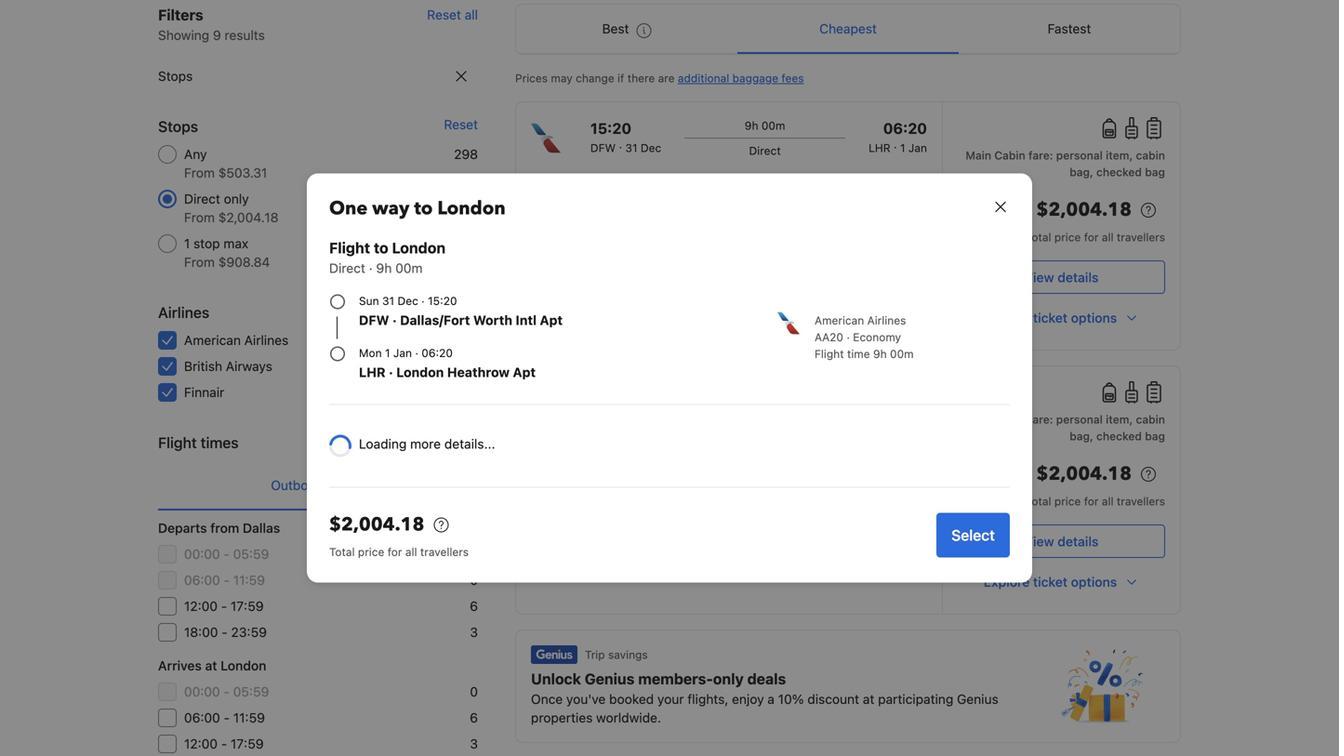 Task type: describe. For each thing, give the bounding box(es) containing it.
baggage
[[733, 72, 778, 85]]

15:20 dfw . 31 dec
[[590, 120, 661, 154]]

unlock
[[531, 670, 581, 688]]

0 horizontal spatial genius
[[585, 670, 635, 688]]

flight inside american airlines aa20 · economy flight time 9h 00m
[[815, 347, 844, 360]]

flight times
[[158, 434, 239, 452]]

change
[[576, 72, 614, 85]]

you've
[[566, 691, 606, 707]]

3 for 12:00 - 17:59
[[470, 736, 478, 751]]

10%
[[778, 691, 804, 707]]

2 cabin from the top
[[994, 413, 1025, 426]]

2 main from the top
[[966, 413, 991, 426]]

0 vertical spatial total price for all travellers
[[1026, 231, 1165, 244]]

1 05:59 from the top
[[233, 546, 269, 562]]

jan inside 06:20 lhr . 1 jan
[[908, 141, 927, 154]]

from inside 1 stop max from $908.84
[[184, 254, 215, 270]]

savings
[[608, 648, 648, 661]]

american inside american airlines aa20 · economy flight time 9h 00m
[[815, 314, 864, 327]]

unlock genius members-only deals once you've booked your flights, enjoy a 10% discount at participating genius properties worldwide.
[[531, 670, 999, 725]]

view for second view details button from the bottom
[[1024, 270, 1054, 285]]

only inside direct only from $2,004.18
[[224, 191, 249, 206]]

fastest
[[1048, 21, 1091, 36]]

1 00:00 from the top
[[184, 546, 220, 562]]

2 checked from the top
[[1097, 430, 1142, 443]]

select
[[952, 526, 995, 544]]

one way to london
[[329, 196, 506, 221]]

trip savings
[[585, 648, 648, 661]]

arrives at london
[[158, 658, 266, 673]]

personal for second view details button from the bottom's $2,004.18 region
[[1056, 149, 1103, 162]]

. inside 06:20 lhr . 1 jan
[[894, 138, 897, 151]]

deals
[[747, 670, 786, 688]]

fare: for second view details button from the top
[[1029, 413, 1053, 426]]

17:59 for dallas
[[231, 598, 264, 614]]

discount
[[808, 691, 859, 707]]

explore ticket options button for second view details button from the bottom
[[958, 301, 1165, 335]]

members-
[[638, 670, 713, 688]]

options for second view details button from the top
[[1071, 574, 1117, 590]]

0 vertical spatial at
[[205, 658, 217, 673]]

0 vertical spatial travellers
[[1117, 231, 1165, 244]]

a
[[768, 691, 775, 707]]

06:20 lhr . 1 jan
[[869, 120, 927, 154]]

$908.84
[[218, 254, 270, 270]]

options for second view details button from the bottom
[[1071, 310, 1117, 325]]

worldwide.
[[596, 710, 661, 725]]

lhr inside mon 1 jan · 06:20 lhr · london heathrow apt
[[359, 365, 386, 380]]

06:00 - 11:59 for at
[[184, 710, 265, 725]]

23:59
[[231, 624, 267, 640]]

all inside one way to london dialog
[[405, 545, 417, 558]]

1 horizontal spatial 9
[[470, 191, 478, 206]]

dec inside 15:20 dfw . 31 dec
[[641, 141, 661, 154]]

additional baggage fees link
[[678, 72, 804, 85]]

1 vertical spatial total price for all travellers
[[1026, 495, 1165, 508]]

to inside flight to london direct · 9h 00m
[[374, 239, 388, 257]]

properties
[[531, 710, 593, 725]]

2 view details from the top
[[1024, 534, 1099, 549]]

london down 23:59
[[221, 658, 266, 673]]

explore ticket options for explore ticket options button related to second view details button from the bottom
[[984, 310, 1117, 325]]

american airlines image
[[777, 312, 800, 334]]

london inside flight to london direct · 9h 00m
[[392, 239, 446, 257]]

dallas
[[243, 520, 280, 536]]

$503.31
[[218, 165, 267, 180]]

results
[[225, 27, 265, 43]]

0 vertical spatial 9h
[[745, 119, 758, 132]]

1 details from the top
[[1058, 270, 1099, 285]]

from
[[210, 520, 239, 536]]

outbound
[[271, 478, 331, 493]]

may
[[551, 72, 573, 85]]

1 view details from the top
[[1024, 270, 1099, 285]]

any
[[184, 146, 207, 162]]

0 vertical spatial total
[[1026, 231, 1051, 244]]

details...
[[444, 436, 495, 452]]

worth
[[473, 312, 512, 328]]

dec inside sun 31 dec · 15:20 dfw · dallas/fort worth intl apt
[[398, 294, 418, 307]]

outbound flight button
[[158, 461, 478, 510]]

1 vertical spatial for
[[1084, 495, 1099, 508]]

17:59 for london
[[231, 736, 264, 751]]

0 vertical spatial american
[[531, 172, 581, 185]]

economy
[[853, 331, 901, 344]]

best button
[[516, 5, 737, 53]]

arrives
[[158, 658, 202, 673]]

loading
[[359, 436, 407, 452]]

finnair
[[184, 385, 224, 400]]

flight to london direct · 9h 00m
[[329, 239, 446, 276]]

298
[[454, 146, 478, 162]]

price for $2,004.18 region inside the one way to london dialog
[[358, 545, 384, 558]]

trip
[[585, 648, 605, 661]]

departs
[[158, 520, 207, 536]]

sun
[[359, 294, 379, 307]]

direct for direct
[[749, 144, 781, 157]]

06:00 - 11:59 for from
[[184, 572, 265, 588]]

times
[[201, 434, 239, 452]]

1 horizontal spatial genius
[[957, 691, 999, 707]]

1 inside mon 1 jan · 06:20 lhr · london heathrow apt
[[385, 346, 390, 359]]

$2,004.18 for second view details button from the bottom's $2,004.18 region
[[1037, 197, 1132, 223]]

personal for $2,004.18 region corresponding to second view details button from the top
[[1056, 413, 1103, 426]]

1 stop max from $908.84
[[184, 236, 270, 270]]

3 for british airways
[[470, 359, 478, 374]]

london down 298
[[437, 196, 506, 221]]

only inside the unlock genius members-only deals once you've booked your flights, enjoy a 10% discount at participating genius properties worldwide.
[[713, 670, 744, 688]]

1 vertical spatial american airlines
[[184, 332, 289, 348]]

1 horizontal spatial to
[[414, 196, 433, 221]]

12:00 - 17:59 for at
[[184, 736, 264, 751]]

time
[[847, 347, 870, 360]]

fare: for second view details button from the bottom
[[1029, 149, 1053, 162]]

aa20
[[815, 331, 843, 344]]

1 cabin from the top
[[994, 149, 1025, 162]]

flights,
[[688, 691, 729, 707]]

12:00 for departs
[[184, 598, 218, 614]]

airlines up british
[[158, 304, 209, 321]]

1 vertical spatial travellers
[[1117, 495, 1165, 508]]

1 view details button from the top
[[958, 260, 1165, 294]]

· inside flight to london direct · 9h 00m
[[369, 260, 373, 276]]

18:00
[[184, 624, 218, 640]]

12:00 for arrives
[[184, 736, 218, 751]]

participating
[[878, 691, 954, 707]]

at inside the unlock genius members-only deals once you've booked your flights, enjoy a 10% discount at participating genius properties worldwide.
[[863, 691, 875, 707]]

explore for second view details button from the top explore ticket options button
[[984, 574, 1030, 590]]

one
[[329, 196, 368, 221]]

$2,004.18 region for second view details button from the top
[[958, 459, 1165, 493]]

6 for 12:00 - 17:59
[[470, 598, 478, 614]]

2 view details button from the top
[[958, 525, 1165, 558]]

there
[[627, 72, 655, 85]]

bag for $2,004.18 region corresponding to second view details button from the top
[[1145, 430, 1165, 443]]

airlines up airways at the top left
[[244, 332, 289, 348]]

from inside direct only from $2,004.18
[[184, 210, 215, 225]]

· inside american airlines aa20 · economy flight time 9h 00m
[[847, 331, 850, 344]]

enjoy
[[732, 691, 764, 707]]

all inside reset all button
[[465, 7, 478, 22]]

2 vertical spatial american
[[184, 332, 241, 348]]

british airways
[[184, 359, 272, 374]]

3 for 18:00 - 23:59
[[470, 624, 478, 640]]

showing 9 results
[[158, 27, 265, 43]]

outbound flight
[[271, 478, 365, 493]]

filters
[[158, 6, 203, 24]]

1 main from the top
[[966, 149, 991, 162]]

1 inside 06:20 lhr . 1 jan
[[900, 141, 905, 154]]

once
[[531, 691, 563, 707]]

travellers inside one way to london dialog
[[420, 545, 469, 558]]

00m inside american airlines aa20 · economy flight time 9h 00m
[[890, 347, 914, 360]]

additional
[[678, 72, 729, 85]]

any from $503.31
[[184, 146, 267, 180]]

1 item, from the top
[[1106, 149, 1133, 162]]

bag for second view details button from the bottom's $2,004.18 region
[[1145, 166, 1165, 179]]

heathrow
[[447, 365, 510, 380]]

best
[[602, 21, 629, 36]]

dfw inside sun 31 dec · 15:20 dfw · dallas/fort worth intl apt
[[359, 312, 389, 328]]

ticket for second view details button from the bottom
[[1033, 310, 1068, 325]]

mon
[[359, 346, 382, 359]]

15:20 inside 15:20 dfw . 31 dec
[[590, 120, 631, 137]]

ticket for second view details button from the top
[[1033, 574, 1068, 590]]

apt inside mon 1 jan · 06:20 lhr · london heathrow apt
[[513, 365, 536, 380]]

tab list containing best
[[516, 5, 1180, 55]]

dfw inside 15:20 dfw . 31 dec
[[590, 141, 616, 154]]

reset all
[[427, 7, 478, 22]]

direct inside flight to london direct · 9h 00m
[[329, 260, 365, 276]]

0 for 00:00 - 05:59
[[470, 684, 478, 699]]

departs from dallas
[[158, 520, 280, 536]]

$2,004.18 for $2,004.18 region corresponding to second view details button from the top
[[1037, 461, 1132, 487]]

main cabin fare: personal item, cabin bag, checked bag for second view details button from the bottom's $2,004.18 region
[[966, 149, 1165, 179]]

select button
[[937, 513, 1010, 558]]

reset button
[[444, 115, 478, 134]]

. inside 15:20 dfw . 31 dec
[[619, 138, 622, 151]]

reset for reset all
[[427, 7, 461, 22]]

view for second view details button from the top
[[1024, 534, 1054, 549]]

1 stops from the top
[[158, 68, 193, 84]]

sun 31 dec · 15:20 dfw · dallas/fort worth intl apt
[[359, 294, 563, 328]]

fees
[[782, 72, 804, 85]]

1 horizontal spatial 00m
[[762, 119, 785, 132]]

dallas/fort
[[400, 312, 470, 328]]



Task type: locate. For each thing, give the bounding box(es) containing it.
at
[[205, 658, 217, 673], [863, 691, 875, 707]]

00m up dallas/fort
[[395, 260, 423, 276]]

06:00 for departs
[[184, 572, 220, 588]]

1 vertical spatial explore ticket options
[[984, 574, 1117, 590]]

$2,004.18 region for select button
[[329, 510, 922, 544]]

00:00 down arrives at london
[[184, 684, 220, 699]]

9 left results
[[213, 27, 221, 43]]

1 vertical spatial $2,004.18 region
[[958, 459, 1165, 493]]

1 vertical spatial at
[[863, 691, 875, 707]]

0 horizontal spatial lhr
[[359, 365, 386, 380]]

1 horizontal spatial 9h
[[745, 119, 758, 132]]

2 vertical spatial flight
[[158, 434, 197, 452]]

flight down the 'aa20'
[[815, 347, 844, 360]]

max
[[224, 236, 248, 251]]

0 vertical spatial for
[[1084, 231, 1099, 244]]

1 vertical spatial explore ticket options button
[[958, 565, 1165, 599]]

genius image
[[531, 645, 578, 664], [531, 645, 578, 664], [1061, 649, 1143, 724]]

direct down 9h 00m
[[749, 144, 781, 157]]

genius right participating
[[957, 691, 999, 707]]

9h inside flight to london direct · 9h 00m
[[376, 260, 392, 276]]

1 vertical spatial apt
[[513, 365, 536, 380]]

$2,004.18 region
[[958, 195, 1165, 229], [958, 459, 1165, 493], [329, 510, 922, 544]]

total price for all travellers inside one way to london dialog
[[329, 545, 469, 558]]

american
[[531, 172, 581, 185], [815, 314, 864, 327], [184, 332, 241, 348]]

0 vertical spatial view details
[[1024, 270, 1099, 285]]

1 horizontal spatial direct
[[329, 260, 365, 276]]

· right the 'aa20'
[[847, 331, 850, 344]]

intl
[[516, 312, 537, 328]]

15:20 up dallas/fort
[[428, 294, 457, 307]]

american airlines aa20 · economy flight time 9h 00m
[[815, 314, 914, 360]]

stops down the showing
[[158, 68, 193, 84]]

00m down economy
[[890, 347, 914, 360]]

12:00 - 17:59 down arrives at london
[[184, 736, 264, 751]]

total inside one way to london dialog
[[329, 545, 355, 558]]

2 personal from the top
[[1056, 413, 1103, 426]]

1 vertical spatial view
[[1024, 534, 1054, 549]]

2 06:00 from the top
[[184, 710, 220, 725]]

genius down trip savings on the bottom of the page
[[585, 670, 635, 688]]

to down "way"
[[374, 239, 388, 257]]

for inside one way to london dialog
[[388, 545, 402, 558]]

bag
[[1145, 166, 1165, 179], [1145, 430, 1165, 443]]

31
[[625, 141, 638, 154], [382, 294, 394, 307]]

1 0 from the top
[[470, 572, 478, 588]]

2 vertical spatial 3
[[470, 736, 478, 751]]

3
[[470, 359, 478, 374], [470, 624, 478, 640], [470, 736, 478, 751]]

1 main cabin fare: personal item, cabin bag, checked bag from the top
[[966, 149, 1165, 179]]

flight inside flight to london direct · 9h 00m
[[329, 239, 370, 257]]

flight for flight to london direct · 9h 00m
[[329, 239, 370, 257]]

bag,
[[1070, 166, 1093, 179], [1070, 430, 1093, 443]]

1 06:00 from the top
[[184, 572, 220, 588]]

0 horizontal spatial to
[[374, 239, 388, 257]]

dfw down sun
[[359, 312, 389, 328]]

dec
[[641, 141, 661, 154], [398, 294, 418, 307]]

explore ticket options for second view details button from the top explore ticket options button
[[984, 574, 1117, 590]]

0 vertical spatial 00:00 - 05:59
[[184, 546, 269, 562]]

1 12:00 - 17:59 from the top
[[184, 598, 264, 614]]

0 vertical spatial 06:00
[[184, 572, 220, 588]]

1 vertical spatial bag,
[[1070, 430, 1093, 443]]

at right arrives
[[205, 658, 217, 673]]

1 ticket from the top
[[1033, 310, 1068, 325]]

9 down 298
[[470, 191, 478, 206]]

00:00 - 05:59
[[184, 546, 269, 562], [184, 684, 269, 699]]

· up sun
[[369, 260, 373, 276]]

explore for explore ticket options button related to second view details button from the bottom
[[984, 310, 1030, 325]]

are
[[658, 72, 675, 85]]

1 vertical spatial cabin
[[1136, 413, 1165, 426]]

direct inside direct only from $2,004.18
[[184, 191, 220, 206]]

loading more details...
[[359, 436, 495, 452]]

-
[[224, 546, 230, 562], [224, 572, 230, 588], [221, 598, 227, 614], [222, 624, 228, 640], [224, 684, 230, 699], [224, 710, 230, 725], [221, 736, 227, 751]]

1 06:00 - 11:59 from the top
[[184, 572, 265, 588]]

1 vertical spatial options
[[1071, 574, 1117, 590]]

from down any
[[184, 165, 215, 180]]

2 00:00 from the top
[[184, 684, 220, 699]]

2 vertical spatial price
[[358, 545, 384, 558]]

cheapest button
[[737, 5, 959, 53]]

1 vertical spatial bag
[[1145, 430, 1165, 443]]

2 6 from the top
[[470, 710, 478, 725]]

1 vertical spatial 17:59
[[231, 736, 264, 751]]

one way to london dialog
[[285, 151, 1055, 605]]

flight left times
[[158, 434, 197, 452]]

2 explore from the top
[[984, 574, 1030, 590]]

1 vertical spatial 12:00
[[184, 736, 218, 751]]

flight down one
[[329, 239, 370, 257]]

0 vertical spatial american airlines
[[531, 172, 623, 185]]

0 horizontal spatial american airlines
[[184, 332, 289, 348]]

9h down baggage
[[745, 119, 758, 132]]

1 vertical spatial dec
[[398, 294, 418, 307]]

9h
[[745, 119, 758, 132], [376, 260, 392, 276], [873, 347, 887, 360]]

11:59 down arrives at london
[[233, 710, 265, 725]]

from down stop
[[184, 254, 215, 270]]

direct up sun
[[329, 260, 365, 276]]

dfw
[[590, 141, 616, 154], [359, 312, 389, 328]]

2 view from the top
[[1024, 534, 1054, 549]]

0 horizontal spatial 1
[[184, 236, 190, 251]]

dec up dallas/fort
[[398, 294, 418, 307]]

1 inside 1 stop max from $908.84
[[184, 236, 190, 251]]

00:00 - 05:59 down arrives at london
[[184, 684, 269, 699]]

1 checked from the top
[[1097, 166, 1142, 179]]

00m down baggage
[[762, 119, 785, 132]]

15:20 inside sun 31 dec · 15:20 dfw · dallas/fort worth intl apt
[[428, 294, 457, 307]]

0 vertical spatial $2,004.18 region
[[958, 195, 1165, 229]]

0 vertical spatial reset
[[427, 7, 461, 22]]

london down dallas/fort
[[396, 365, 444, 380]]

total
[[1026, 231, 1051, 244], [1026, 495, 1051, 508], [329, 545, 355, 558]]

1 horizontal spatial american airlines
[[531, 172, 623, 185]]

1 fare: from the top
[[1029, 149, 1053, 162]]

0 vertical spatial 6
[[470, 598, 478, 614]]

1 horizontal spatial jan
[[908, 141, 927, 154]]

price inside one way to london dialog
[[358, 545, 384, 558]]

reset for reset
[[444, 117, 478, 132]]

2 vertical spatial for
[[388, 545, 402, 558]]

9h inside american airlines aa20 · economy flight time 9h 00m
[[873, 347, 887, 360]]

explore ticket options
[[984, 310, 1117, 325], [984, 574, 1117, 590]]

17:59 up 23:59
[[231, 598, 264, 614]]

06:00 - 11:59 down 'from'
[[184, 572, 265, 588]]

stops up any
[[158, 118, 198, 135]]

0 horizontal spatial 00m
[[395, 260, 423, 276]]

ticket
[[1033, 310, 1068, 325], [1033, 574, 1068, 590]]

2 bag, from the top
[[1070, 430, 1093, 443]]

06:00 up 18:00
[[184, 572, 220, 588]]

05:59 down dallas
[[233, 546, 269, 562]]

$2,004.18 for $2,004.18 region inside the one way to london dialog
[[329, 512, 424, 538]]

only
[[224, 191, 249, 206], [713, 670, 744, 688]]

1 vertical spatial direct
[[184, 191, 220, 206]]

flight
[[335, 478, 365, 493]]

2 horizontal spatial 9h
[[873, 347, 887, 360]]

cabin
[[1136, 149, 1165, 162], [1136, 413, 1165, 426]]

personal
[[1056, 149, 1103, 162], [1056, 413, 1103, 426]]

1 bag from the top
[[1145, 166, 1165, 179]]

06:20 inside mon 1 jan · 06:20 lhr · london heathrow apt
[[422, 346, 453, 359]]

· down dallas/fort
[[415, 346, 418, 359]]

lhr inside 06:20 lhr . 1 jan
[[869, 141, 891, 154]]

apt
[[540, 312, 563, 328], [513, 365, 536, 380]]

stop
[[194, 236, 220, 251]]

1 bag, from the top
[[1070, 166, 1093, 179]]

1 vertical spatial view details
[[1024, 534, 1099, 549]]

12:00 - 17:59 for from
[[184, 598, 264, 614]]

1 17:59 from the top
[[231, 598, 264, 614]]

$2,004.18 inside one way to london dialog
[[329, 512, 424, 538]]

from
[[184, 165, 215, 180], [184, 210, 215, 225], [184, 254, 215, 270]]

0 vertical spatial 11:59
[[233, 572, 265, 588]]

1 explore from the top
[[984, 310, 1030, 325]]

0 vertical spatial explore
[[984, 310, 1030, 325]]

travellers
[[1117, 231, 1165, 244], [1117, 495, 1165, 508], [420, 545, 469, 558]]

fastest button
[[959, 5, 1180, 53]]

fare:
[[1029, 149, 1053, 162], [1029, 413, 1053, 426]]

flight for flight times
[[158, 434, 197, 452]]

airlines down 15:20 dfw . 31 dec
[[584, 172, 623, 185]]

2 00:00 - 05:59 from the top
[[184, 684, 269, 699]]

0 vertical spatial from
[[184, 165, 215, 180]]

9h down economy
[[873, 347, 887, 360]]

06:20 inside 06:20 lhr . 1 jan
[[883, 120, 927, 137]]

0 vertical spatial view details button
[[958, 260, 1165, 294]]

11:59
[[233, 572, 265, 588], [233, 710, 265, 725]]

2 details from the top
[[1058, 534, 1099, 549]]

american airlines down 15:20 dfw . 31 dec
[[531, 172, 623, 185]]

apt right intl
[[540, 312, 563, 328]]

11:59 up 23:59
[[233, 572, 265, 588]]

3 3 from the top
[[470, 736, 478, 751]]

0 vertical spatial 05:59
[[233, 546, 269, 562]]

2 horizontal spatial flight
[[815, 347, 844, 360]]

12:00 - 17:59
[[184, 598, 264, 614], [184, 736, 264, 751]]

0 vertical spatial personal
[[1056, 149, 1103, 162]]

1 vertical spatial 05:59
[[233, 684, 269, 699]]

$2,004.18 inside direct only from $2,004.18
[[218, 210, 278, 225]]

1 vertical spatial dfw
[[359, 312, 389, 328]]

05:59 down arrives at london
[[233, 684, 269, 699]]

reset
[[427, 7, 461, 22], [444, 117, 478, 132]]

0 vertical spatial explore ticket options
[[984, 310, 1117, 325]]

view
[[1024, 270, 1054, 285], [1024, 534, 1054, 549]]

1 vertical spatial cabin
[[994, 413, 1025, 426]]

1 horizontal spatial at
[[863, 691, 875, 707]]

if
[[618, 72, 624, 85]]

airlines inside american airlines aa20 · economy flight time 9h 00m
[[867, 314, 906, 327]]

1 explore ticket options from the top
[[984, 310, 1117, 325]]

0 vertical spatial checked
[[1097, 166, 1142, 179]]

item,
[[1106, 149, 1133, 162], [1106, 413, 1133, 426]]

1 11:59 from the top
[[233, 572, 265, 588]]

1 cabin from the top
[[1136, 149, 1165, 162]]

0 vertical spatial ticket
[[1033, 310, 1068, 325]]

2 bag from the top
[[1145, 430, 1165, 443]]

0 vertical spatial flight
[[329, 239, 370, 257]]

from inside any from $503.31
[[184, 165, 215, 180]]

31 inside 15:20 dfw . 31 dec
[[625, 141, 638, 154]]

0
[[470, 572, 478, 588], [470, 684, 478, 699]]

0 vertical spatial 31
[[625, 141, 638, 154]]

reset all button
[[427, 4, 478, 26]]

main cabin fare: personal item, cabin bag, checked bag for $2,004.18 region corresponding to second view details button from the top
[[966, 413, 1165, 443]]

2 ticket from the top
[[1033, 574, 1068, 590]]

2 options from the top
[[1071, 574, 1117, 590]]

15:20
[[590, 120, 631, 137], [428, 294, 457, 307]]

0 vertical spatial 0
[[470, 572, 478, 588]]

0 vertical spatial view
[[1024, 270, 1054, 285]]

airlines up economy
[[867, 314, 906, 327]]

2 explore ticket options from the top
[[984, 574, 1117, 590]]

cheapest
[[819, 21, 877, 36]]

$2,004.18 region inside one way to london dialog
[[329, 510, 922, 544]]

0 horizontal spatial american
[[184, 332, 241, 348]]

tab list
[[516, 5, 1180, 55]]

at right discount
[[863, 691, 875, 707]]

direct for direct only from $2,004.18
[[184, 191, 220, 206]]

1 horizontal spatial 31
[[625, 141, 638, 154]]

· up dallas/fort
[[421, 294, 425, 307]]

for
[[1084, 231, 1099, 244], [1084, 495, 1099, 508], [388, 545, 402, 558]]

06:00 down arrives at london
[[184, 710, 220, 725]]

mon 1 jan · 06:20 lhr · london heathrow apt
[[359, 346, 536, 380]]

9h 00m
[[745, 119, 785, 132]]

1 vertical spatial price
[[1055, 495, 1081, 508]]

jan inside mon 1 jan · 06:20 lhr · london heathrow apt
[[393, 346, 412, 359]]

1 vertical spatial only
[[713, 670, 744, 688]]

· left dallas/fort
[[392, 312, 397, 328]]

2 from from the top
[[184, 210, 215, 225]]

flight
[[329, 239, 370, 257], [815, 347, 844, 360], [158, 434, 197, 452]]

18:00 - 23:59
[[184, 624, 267, 640]]

british
[[184, 359, 222, 374]]

2 vertical spatial 1
[[385, 346, 390, 359]]

3 from from the top
[[184, 254, 215, 270]]

1 00:00 - 05:59 from the top
[[184, 546, 269, 562]]

0 horizontal spatial jan
[[393, 346, 412, 359]]

way
[[372, 196, 410, 221]]

1 horizontal spatial 15:20
[[590, 120, 631, 137]]

2 vertical spatial total price for all travellers
[[329, 545, 469, 558]]

direct only from $2,004.18
[[184, 191, 278, 225]]

2 item, from the top
[[1106, 413, 1133, 426]]

15:20 down if
[[590, 120, 631, 137]]

1 3 from the top
[[470, 359, 478, 374]]

31 down there
[[625, 141, 638, 154]]

to
[[414, 196, 433, 221], [374, 239, 388, 257]]

17:59 down arrives at london
[[231, 736, 264, 751]]

1 vertical spatial 15:20
[[428, 294, 457, 307]]

price
[[1055, 231, 1081, 244], [1055, 495, 1081, 508], [358, 545, 384, 558]]

12:00 up 18:00
[[184, 598, 218, 614]]

1 vertical spatial personal
[[1056, 413, 1103, 426]]

06:20
[[883, 120, 927, 137], [422, 346, 453, 359]]

0 horizontal spatial 9
[[213, 27, 221, 43]]

apt right heathrow
[[513, 365, 536, 380]]

1 horizontal spatial 1
[[385, 346, 390, 359]]

00m inside flight to london direct · 9h 00m
[[395, 260, 423, 276]]

2 12:00 - 17:59 from the top
[[184, 736, 264, 751]]

2 fare: from the top
[[1029, 413, 1053, 426]]

booked
[[609, 691, 654, 707]]

0 horizontal spatial flight
[[158, 434, 197, 452]]

00:00 down departs from dallas
[[184, 546, 220, 562]]

1 6 from the top
[[470, 598, 478, 614]]

06:00 - 11:59 down arrives at london
[[184, 710, 265, 725]]

prices
[[515, 72, 548, 85]]

cabin
[[994, 149, 1025, 162], [994, 413, 1025, 426]]

11:59 for london
[[233, 710, 265, 725]]

apt inside sun 31 dec · 15:20 dfw · dallas/fort worth intl apt
[[540, 312, 563, 328]]

31 right sun
[[382, 294, 394, 307]]

1 vertical spatial 9h
[[376, 260, 392, 276]]

0 horizontal spatial 06:20
[[422, 346, 453, 359]]

2 12:00 from the top
[[184, 736, 218, 751]]

1 vertical spatial flight
[[815, 347, 844, 360]]

american airlines up british airways
[[184, 332, 289, 348]]

1 vertical spatial 00:00
[[184, 684, 220, 699]]

0 vertical spatial jan
[[908, 141, 927, 154]]

only up enjoy
[[713, 670, 744, 688]]

0 vertical spatial only
[[224, 191, 249, 206]]

0 vertical spatial details
[[1058, 270, 1099, 285]]

2 main cabin fare: personal item, cabin bag, checked bag from the top
[[966, 413, 1165, 443]]

12:00 - 17:59 up 18:00 - 23:59
[[184, 598, 264, 614]]

6
[[470, 598, 478, 614], [470, 710, 478, 725]]

0 vertical spatial main
[[966, 149, 991, 162]]

airways
[[226, 359, 272, 374]]

airlines
[[584, 172, 623, 185], [158, 304, 209, 321], [867, 314, 906, 327], [244, 332, 289, 348]]

1 vertical spatial total
[[1026, 495, 1051, 508]]

6 for 06:00 - 11:59
[[470, 710, 478, 725]]

0 for 06:00 - 11:59
[[470, 572, 478, 588]]

0 vertical spatial dec
[[641, 141, 661, 154]]

1 vertical spatial 12:00 - 17:59
[[184, 736, 264, 751]]

2 06:00 - 11:59 from the top
[[184, 710, 265, 725]]

1 options from the top
[[1071, 310, 1117, 325]]

explore ticket options button for second view details button from the top
[[958, 565, 1165, 599]]

9h up sun
[[376, 260, 392, 276]]

1 horizontal spatial dfw
[[590, 141, 616, 154]]

direct down any from $503.31
[[184, 191, 220, 206]]

dfw down change
[[590, 141, 616, 154]]

1 horizontal spatial flight
[[329, 239, 370, 257]]

2 17:59 from the top
[[231, 736, 264, 751]]

0 vertical spatial explore ticket options button
[[958, 301, 1165, 335]]

11:59 for dallas
[[233, 572, 265, 588]]

12:00 down arrives at london
[[184, 736, 218, 751]]

1 horizontal spatial only
[[713, 670, 744, 688]]

$2,004.18 region for second view details button from the bottom
[[958, 195, 1165, 229]]

2 horizontal spatial american
[[815, 314, 864, 327]]

showing
[[158, 27, 209, 43]]

view details button
[[958, 260, 1165, 294], [958, 525, 1165, 558]]

london down "one way to london"
[[392, 239, 446, 257]]

view details
[[1024, 270, 1099, 285], [1024, 534, 1099, 549]]

1 explore ticket options button from the top
[[958, 301, 1165, 335]]

price for $2,004.18 region corresponding to second view details button from the top
[[1055, 495, 1081, 508]]

2 0 from the top
[[470, 684, 478, 699]]

2 05:59 from the top
[[233, 684, 269, 699]]

prices may change if there are additional baggage fees
[[515, 72, 804, 85]]

1 horizontal spatial 06:20
[[883, 120, 927, 137]]

1 vertical spatial jan
[[393, 346, 412, 359]]

06:00 - 11:59
[[184, 572, 265, 588], [184, 710, 265, 725]]

only down $503.31
[[224, 191, 249, 206]]

explore
[[984, 310, 1030, 325], [984, 574, 1030, 590]]

dec down prices may change if there are additional baggage fees
[[641, 141, 661, 154]]

2 11:59 from the top
[[233, 710, 265, 725]]

06:00 for arrives
[[184, 710, 220, 725]]

1 vertical spatial stops
[[158, 118, 198, 135]]

your
[[657, 691, 684, 707]]

1 personal from the top
[[1056, 149, 1103, 162]]

to right "way"
[[414, 196, 433, 221]]

1 from from the top
[[184, 165, 215, 180]]

0 vertical spatial 15:20
[[590, 120, 631, 137]]

0 horizontal spatial at
[[205, 658, 217, 673]]

more
[[410, 436, 441, 452]]

0 vertical spatial 00:00
[[184, 546, 220, 562]]

1 view from the top
[[1024, 270, 1054, 285]]

· up loading
[[389, 365, 393, 380]]

1 12:00 from the top
[[184, 598, 218, 614]]

london inside mon 1 jan · 06:20 lhr · london heathrow apt
[[396, 365, 444, 380]]

2 3 from the top
[[470, 624, 478, 640]]

2 cabin from the top
[[1136, 413, 1165, 426]]

00:00 - 05:59 down 'from'
[[184, 546, 269, 562]]

from up stop
[[184, 210, 215, 225]]

0 vertical spatial 12:00
[[184, 598, 218, 614]]

options
[[1071, 310, 1117, 325], [1071, 574, 1117, 590]]

price for second view details button from the bottom's $2,004.18 region
[[1055, 231, 1081, 244]]

31 inside sun 31 dec · 15:20 dfw · dallas/fort worth intl apt
[[382, 294, 394, 307]]

2 vertical spatial $2,004.18 region
[[329, 510, 922, 544]]

2 explore ticket options button from the top
[[958, 565, 1165, 599]]

2 stops from the top
[[158, 118, 198, 135]]

reset inside reset all button
[[427, 7, 461, 22]]

stops
[[158, 68, 193, 84], [158, 118, 198, 135]]



Task type: vqa. For each thing, say whether or not it's contained in the screenshot.


